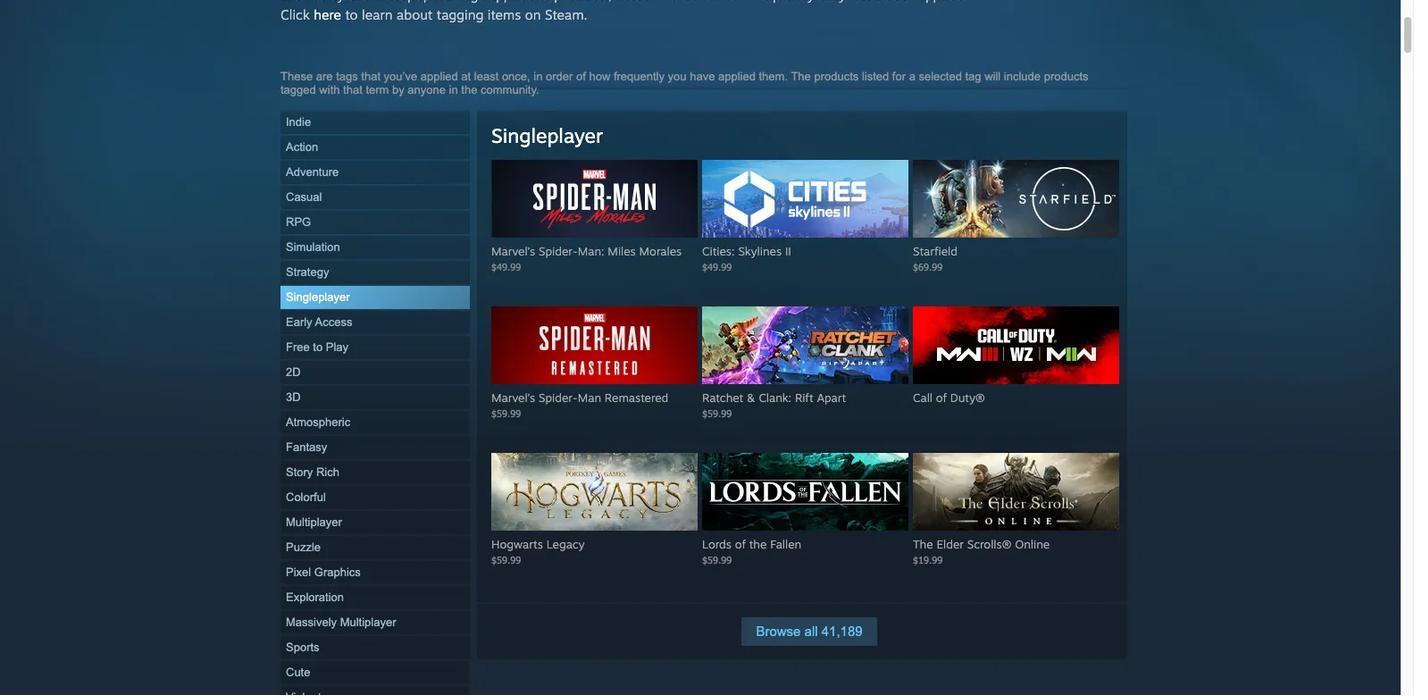 Task type: describe. For each thing, give the bounding box(es) containing it.
browse
[[756, 624, 801, 639]]

tagging
[[437, 6, 484, 23]]

skylines
[[739, 244, 782, 258]]

free to play
[[286, 341, 349, 354]]

$59.99 inside marvel's spider-man remastered $59.99
[[492, 408, 521, 419]]

of for lords of the fallen $59.99
[[735, 537, 746, 551]]

remastered
[[605, 391, 669, 405]]

term
[[366, 83, 389, 97]]

the inside "lords of the fallen $59.99"
[[750, 537, 767, 551]]

selected
[[919, 70, 962, 83]]

graphics
[[314, 566, 361, 579]]

$49.99 inside marvel's spider-man: miles morales $49.99
[[492, 261, 521, 273]]

are
[[316, 70, 333, 83]]

$69.99
[[913, 261, 943, 273]]

browse all 41,189
[[756, 624, 863, 639]]

that right with
[[343, 83, 363, 97]]

click
[[281, 6, 310, 23]]

call of duty®
[[913, 391, 985, 405]]

adventure
[[286, 165, 339, 179]]

0 vertical spatial singleplayer
[[492, 123, 603, 147]]

story
[[286, 466, 313, 479]]

a
[[909, 70, 916, 83]]

tag
[[966, 70, 982, 83]]

2 products from the left
[[1044, 70, 1089, 83]]

how
[[589, 70, 611, 83]]

massively multiplayer
[[286, 616, 396, 629]]

pixel graphics
[[286, 566, 361, 579]]

access
[[315, 315, 353, 329]]

simulation
[[286, 240, 340, 254]]

1 vertical spatial to
[[313, 341, 323, 354]]

anyone
[[408, 83, 446, 97]]

scrolls®
[[968, 537, 1012, 551]]

legacy
[[547, 537, 585, 551]]

once,
[[502, 70, 531, 83]]

marvel's for marvel's spider-man: miles morales
[[492, 244, 536, 258]]

puzzle
[[286, 541, 321, 554]]

items
[[488, 6, 521, 23]]

these are tags that you've applied at least once, in order of how frequently you have applied them. the products listed for a selected tag will include products tagged with that term by anyone in the community.
[[281, 70, 1089, 97]]

strategy
[[286, 265, 329, 279]]

at
[[461, 70, 471, 83]]

morales
[[640, 244, 682, 258]]

action
[[286, 140, 318, 154]]

$59.99 inside "lords of the fallen $59.99"
[[702, 554, 732, 566]]

the inside these are tags that you've applied at least once, in order of how frequently you have applied them. the products listed for a selected tag will include products tagged with that term by anyone in the community.
[[461, 83, 478, 97]]

marvel's for marvel's spider-man remastered
[[492, 391, 536, 405]]

sports
[[286, 641, 320, 654]]

least
[[474, 70, 499, 83]]

include
[[1004, 70, 1041, 83]]

with
[[319, 83, 340, 97]]

singleplayer link
[[492, 123, 603, 147]]

exploration
[[286, 591, 344, 604]]

the elder scrolls® online $19.99
[[913, 537, 1050, 566]]

ii
[[786, 244, 792, 258]]

early
[[286, 315, 312, 329]]

$59.99 inside ratchet & clank: rift apart $59.99
[[702, 408, 732, 419]]

3d
[[286, 391, 301, 404]]

cities: skylines ii $49.99
[[702, 244, 792, 273]]

ratchet
[[702, 391, 744, 405]]

online
[[1015, 537, 1050, 551]]

man
[[578, 391, 601, 405]]

1 horizontal spatial to
[[345, 6, 358, 23]]

hogwarts
[[492, 537, 543, 551]]

$19.99
[[913, 554, 943, 566]]

apart
[[817, 391, 846, 405]]

of inside these are tags that you've applied at least once, in order of how frequently you have applied them. the products listed for a selected tag will include products tagged with that term by anyone in the community.
[[576, 70, 586, 83]]

fallen
[[771, 537, 802, 551]]

indie
[[286, 115, 311, 129]]

browse all 41,189 link
[[742, 618, 877, 646]]

early access
[[286, 315, 353, 329]]

0 vertical spatial multiplayer
[[286, 516, 342, 529]]

elder
[[937, 537, 964, 551]]

cute
[[286, 666, 311, 679]]

will
[[985, 70, 1001, 83]]

community.
[[481, 83, 539, 97]]

story rich
[[286, 466, 340, 479]]

fantasy
[[286, 441, 327, 454]]

1 products from the left
[[815, 70, 859, 83]]

1 vertical spatial multiplayer
[[340, 616, 396, 629]]

marvel's spider-man remastered $59.99
[[492, 391, 669, 419]]

starfield
[[913, 244, 958, 258]]

order
[[546, 70, 573, 83]]

listed
[[862, 70, 889, 83]]



Task type: vqa. For each thing, say whether or not it's contained in the screenshot.
applied to the right
yes



Task type: locate. For each thing, give the bounding box(es) containing it.
0 vertical spatial the
[[461, 83, 478, 97]]

on
[[525, 6, 541, 23]]

1 spider- from the top
[[539, 244, 578, 258]]

have
[[690, 70, 715, 83]]

0 vertical spatial to
[[345, 6, 358, 23]]

that
[[361, 70, 381, 83], [343, 83, 363, 97]]

the left the community.
[[461, 83, 478, 97]]

2 marvel's from the top
[[492, 391, 536, 405]]

marvel's spider-man: miles morales $49.99
[[492, 244, 682, 273]]

of right lords
[[735, 537, 746, 551]]

marvel's left man
[[492, 391, 536, 405]]

miles
[[608, 244, 636, 258]]

multiplayer
[[286, 516, 342, 529], [340, 616, 396, 629]]

applied
[[421, 70, 458, 83], [719, 70, 756, 83]]

massively
[[286, 616, 337, 629]]

learn
[[362, 6, 393, 23]]

tagged
[[281, 83, 316, 97]]

1 horizontal spatial the
[[750, 537, 767, 551]]

these
[[281, 70, 313, 83]]

2 spider- from the top
[[539, 391, 578, 405]]

tags
[[336, 70, 358, 83]]

1 vertical spatial the
[[750, 537, 767, 551]]

starfield $69.99
[[913, 244, 958, 273]]

lords
[[702, 537, 732, 551]]

of right the call
[[936, 391, 947, 405]]

2 vertical spatial of
[[735, 537, 746, 551]]

the
[[461, 83, 478, 97], [750, 537, 767, 551]]

in left order
[[534, 70, 543, 83]]

41,189
[[822, 624, 863, 639]]

1 horizontal spatial of
[[735, 537, 746, 551]]

the left the fallen
[[750, 537, 767, 551]]

1 vertical spatial singleplayer
[[286, 290, 350, 304]]

1 vertical spatial spider-
[[539, 391, 578, 405]]

0 horizontal spatial the
[[791, 70, 811, 83]]

frequently
[[614, 70, 665, 83]]

applied left at
[[421, 70, 458, 83]]

lords of the fallen $59.99
[[702, 537, 802, 566]]

duty®
[[951, 391, 985, 405]]

spider- inside marvel's spider-man remastered $59.99
[[539, 391, 578, 405]]

spider- for man
[[539, 391, 578, 405]]

all
[[805, 624, 818, 639]]

spider- inside marvel's spider-man: miles morales $49.99
[[539, 244, 578, 258]]

applied right have
[[719, 70, 756, 83]]

rich
[[316, 466, 340, 479]]

by
[[392, 83, 405, 97]]

free
[[286, 341, 310, 354]]

1 horizontal spatial singleplayer
[[492, 123, 603, 147]]

to left play
[[313, 341, 323, 354]]

spider- left miles
[[539, 244, 578, 258]]

them.
[[759, 70, 788, 83]]

marvel's inside marvel's spider-man remastered $59.99
[[492, 391, 536, 405]]

1 horizontal spatial the
[[913, 537, 934, 551]]

click here to learn about tagging items on steam.
[[281, 6, 588, 23]]

$49.99 inside cities: skylines ii $49.99
[[702, 261, 732, 273]]

0 vertical spatial the
[[791, 70, 811, 83]]

here link
[[314, 6, 341, 23]]

here
[[314, 6, 341, 23]]

to right here
[[345, 6, 358, 23]]

1 horizontal spatial products
[[1044, 70, 1089, 83]]

products left listed
[[815, 70, 859, 83]]

1 marvel's from the top
[[492, 244, 536, 258]]

2 horizontal spatial of
[[936, 391, 947, 405]]

$49.99
[[492, 261, 521, 273], [702, 261, 732, 273]]

0 horizontal spatial to
[[313, 341, 323, 354]]

0 horizontal spatial $49.99
[[492, 261, 521, 273]]

1 vertical spatial the
[[913, 537, 934, 551]]

cities:
[[702, 244, 735, 258]]

1 horizontal spatial $49.99
[[702, 261, 732, 273]]

of for call of duty®
[[936, 391, 947, 405]]

0 vertical spatial marvel's
[[492, 244, 536, 258]]

about
[[397, 6, 433, 23]]

in
[[534, 70, 543, 83], [449, 83, 458, 97]]

call
[[913, 391, 933, 405]]

marvel's inside marvel's spider-man: miles morales $49.99
[[492, 244, 536, 258]]

1 vertical spatial of
[[936, 391, 947, 405]]

atmospheric
[[286, 416, 351, 429]]

1 applied from the left
[[421, 70, 458, 83]]

0 vertical spatial spider-
[[539, 244, 578, 258]]

0 horizontal spatial of
[[576, 70, 586, 83]]

2 applied from the left
[[719, 70, 756, 83]]

steam.
[[545, 6, 588, 23]]

marvel's
[[492, 244, 536, 258], [492, 391, 536, 405]]

marvel's left man:
[[492, 244, 536, 258]]

products
[[815, 70, 859, 83], [1044, 70, 1089, 83]]

rift
[[795, 391, 814, 405]]

0 horizontal spatial singleplayer
[[286, 290, 350, 304]]

singleplayer down the community.
[[492, 123, 603, 147]]

play
[[326, 341, 349, 354]]

for
[[893, 70, 906, 83]]

casual
[[286, 190, 322, 204]]

singleplayer up early access
[[286, 290, 350, 304]]

singleplayer
[[492, 123, 603, 147], [286, 290, 350, 304]]

&
[[747, 391, 756, 405]]

spider- for man:
[[539, 244, 578, 258]]

rpg
[[286, 215, 311, 229]]

the
[[791, 70, 811, 83], [913, 537, 934, 551]]

2 $49.99 from the left
[[702, 261, 732, 273]]

multiplayer down colorful in the bottom of the page
[[286, 516, 342, 529]]

that right tags
[[361, 70, 381, 83]]

the inside these are tags that you've applied at least once, in order of how frequently you have applied them. the products listed for a selected tag will include products tagged with that term by anyone in the community.
[[791, 70, 811, 83]]

you've
[[384, 70, 418, 83]]

of left 'how'
[[576, 70, 586, 83]]

hogwarts legacy $59.99
[[492, 537, 585, 566]]

0 horizontal spatial the
[[461, 83, 478, 97]]

ratchet & clank: rift apart $59.99
[[702, 391, 846, 419]]

of inside "lords of the fallen $59.99"
[[735, 537, 746, 551]]

0 horizontal spatial in
[[449, 83, 458, 97]]

the inside the elder scrolls® online $19.99
[[913, 537, 934, 551]]

to
[[345, 6, 358, 23], [313, 341, 323, 354]]

spider- left remastered
[[539, 391, 578, 405]]

products right include
[[1044, 70, 1089, 83]]

2d
[[286, 366, 301, 379]]

multiplayer right massively
[[340, 616, 396, 629]]

man:
[[578, 244, 605, 258]]

colorful
[[286, 491, 326, 504]]

1 vertical spatial marvel's
[[492, 391, 536, 405]]

0 vertical spatial of
[[576, 70, 586, 83]]

the up $19.99
[[913, 537, 934, 551]]

in left at
[[449, 83, 458, 97]]

$59.99 inside hogwarts legacy $59.99
[[492, 554, 521, 566]]

clank:
[[759, 391, 792, 405]]

0 horizontal spatial products
[[815, 70, 859, 83]]

0 horizontal spatial applied
[[421, 70, 458, 83]]

1 $49.99 from the left
[[492, 261, 521, 273]]

1 horizontal spatial applied
[[719, 70, 756, 83]]

1 horizontal spatial in
[[534, 70, 543, 83]]

the right the 'them.'
[[791, 70, 811, 83]]

pixel
[[286, 566, 311, 579]]



